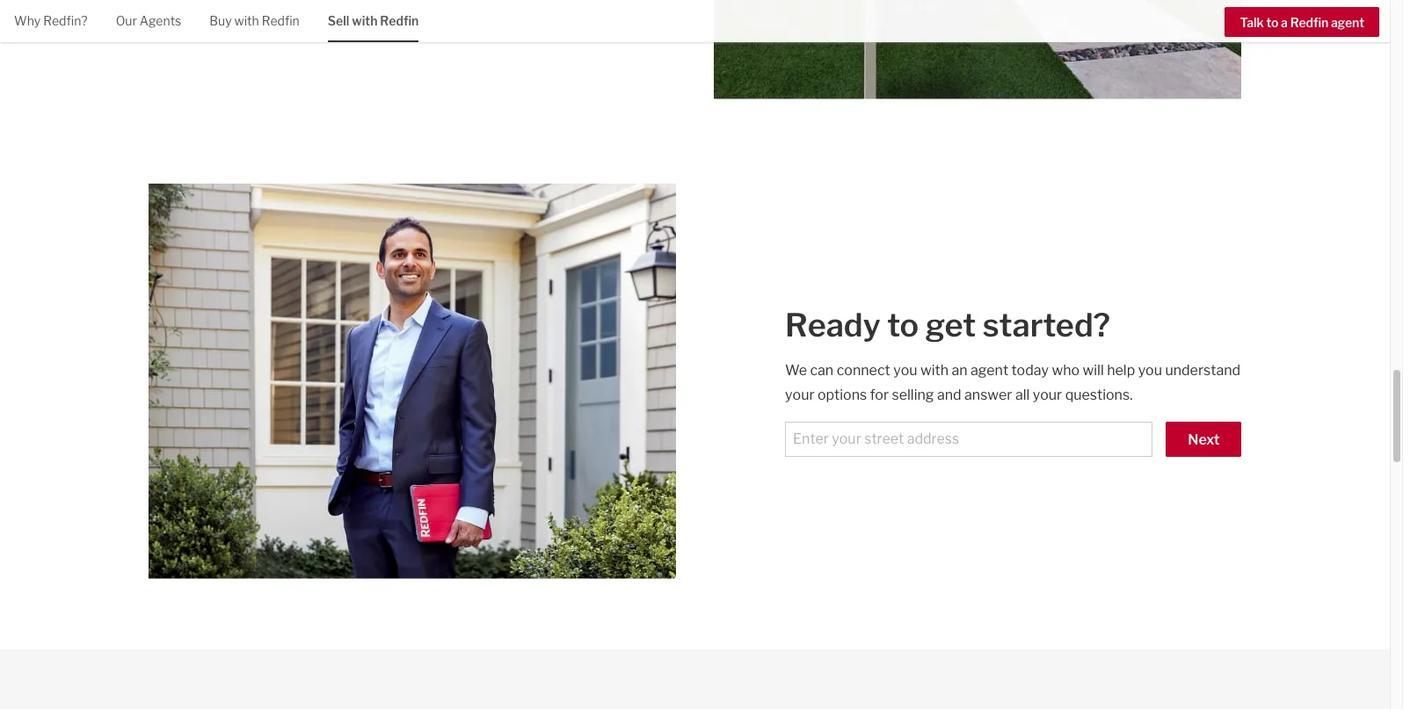 Task type: locate. For each thing, give the bounding box(es) containing it.
1 horizontal spatial redfin
[[380, 13, 419, 28]]

0 vertical spatial to
[[1267, 15, 1279, 30]]

buy with redfin link
[[210, 0, 300, 40]]

with for buy
[[234, 13, 259, 28]]

redfin left sell
[[262, 13, 300, 28]]

to left get
[[887, 306, 919, 345]]

0 horizontal spatial redfin
[[262, 13, 300, 28]]

0 horizontal spatial to
[[887, 306, 919, 345]]

talk
[[1240, 15, 1264, 30]]

why redfin? link
[[14, 0, 88, 40]]

can
[[810, 362, 834, 379]]

agent
[[1331, 15, 1365, 30], [971, 362, 1009, 379]]

2 you from the left
[[1139, 362, 1163, 379]]

agents
[[140, 13, 181, 28]]

agent up answer
[[971, 362, 1009, 379]]

sell with redfin link
[[328, 0, 419, 40]]

1 horizontal spatial agent
[[1331, 15, 1365, 30]]

redfin right sell
[[380, 13, 419, 28]]

buy with redfin
[[210, 13, 300, 28]]

agent inside we can connect you with an agent today who will help you understand your options for selling and answer all your questions.
[[971, 362, 1009, 379]]

you
[[894, 362, 918, 379], [1139, 362, 1163, 379]]

you up selling
[[894, 362, 918, 379]]

your right the all
[[1033, 387, 1063, 403]]

0 horizontal spatial you
[[894, 362, 918, 379]]

with right sell
[[352, 13, 378, 28]]

with inside we can connect you with an agent today who will help you understand your options for selling and answer all your questions.
[[921, 362, 949, 379]]

our agents
[[116, 13, 181, 28]]

to left a
[[1267, 15, 1279, 30]]

2 horizontal spatial redfin
[[1291, 15, 1329, 30]]

selling
[[892, 387, 934, 403]]

redfin inside button
[[1291, 15, 1329, 30]]

your
[[785, 387, 815, 403], [1033, 387, 1063, 403]]

for
[[870, 387, 889, 403]]

next button
[[1166, 422, 1242, 457]]

with
[[234, 13, 259, 28], [352, 13, 378, 28], [921, 362, 949, 379]]

redfin
[[262, 13, 300, 28], [380, 13, 419, 28], [1291, 15, 1329, 30]]

1 vertical spatial agent
[[971, 362, 1009, 379]]

your down we
[[785, 387, 815, 403]]

to for get
[[887, 306, 919, 345]]

you right help
[[1139, 362, 1163, 379]]

talk to a redfin agent
[[1240, 15, 1365, 30]]

will
[[1083, 362, 1104, 379]]

with left an
[[921, 362, 949, 379]]

next
[[1188, 432, 1220, 448]]

0 horizontal spatial your
[[785, 387, 815, 403]]

1 horizontal spatial you
[[1139, 362, 1163, 379]]

ready
[[785, 306, 881, 345]]

and
[[937, 387, 962, 403]]

agent inside button
[[1331, 15, 1365, 30]]

redfin right a
[[1291, 15, 1329, 30]]

1 horizontal spatial with
[[352, 13, 378, 28]]

agent right a
[[1331, 15, 1365, 30]]

why
[[14, 13, 41, 28]]

buy
[[210, 13, 232, 28]]

to for a
[[1267, 15, 1279, 30]]

0 vertical spatial agent
[[1331, 15, 1365, 30]]

1 vertical spatial to
[[887, 306, 919, 345]]

0 horizontal spatial with
[[234, 13, 259, 28]]

2 horizontal spatial with
[[921, 362, 949, 379]]

1 horizontal spatial your
[[1033, 387, 1063, 403]]

we
[[785, 362, 807, 379]]

0 horizontal spatial agent
[[971, 362, 1009, 379]]

sell with redfin
[[328, 13, 419, 28]]

to inside button
[[1267, 15, 1279, 30]]

to
[[1267, 15, 1279, 30], [887, 306, 919, 345]]

with right 'buy'
[[234, 13, 259, 28]]

redfin for sell with redfin
[[380, 13, 419, 28]]

a
[[1281, 15, 1288, 30]]

1 horizontal spatial to
[[1267, 15, 1279, 30]]

we can connect you with an agent today who will help you understand your options for selling and answer all your questions.
[[785, 362, 1241, 403]]



Task type: describe. For each thing, give the bounding box(es) containing it.
why redfin?
[[14, 13, 88, 28]]

answer
[[965, 387, 1013, 403]]

redfin for buy with redfin
[[262, 13, 300, 28]]

redfin premier home with yard sign image
[[714, 0, 1242, 99]]

our
[[116, 13, 137, 28]]

with for sell
[[352, 13, 378, 28]]

our agents link
[[116, 0, 181, 40]]

talk to a redfin agent button
[[1225, 7, 1380, 37]]

understand
[[1166, 362, 1241, 379]]

all
[[1016, 387, 1030, 403]]

today
[[1012, 362, 1049, 379]]

sell
[[328, 13, 350, 28]]

Enter your street address search field
[[785, 422, 1153, 457]]

an
[[952, 362, 968, 379]]

who
[[1052, 362, 1080, 379]]

connect
[[837, 362, 891, 379]]

help
[[1107, 362, 1136, 379]]

questions.
[[1066, 387, 1133, 403]]

get
[[926, 306, 976, 345]]

started?
[[983, 306, 1111, 345]]

2 your from the left
[[1033, 387, 1063, 403]]

options
[[818, 387, 867, 403]]

redfin agent holding a tablet outside a home image
[[149, 184, 676, 579]]

redfin?
[[43, 13, 88, 28]]

1 your from the left
[[785, 387, 815, 403]]

ready to get started?
[[785, 306, 1111, 345]]

1 you from the left
[[894, 362, 918, 379]]



Task type: vqa. For each thing, say whether or not it's contained in the screenshot.
first Tour from right
no



